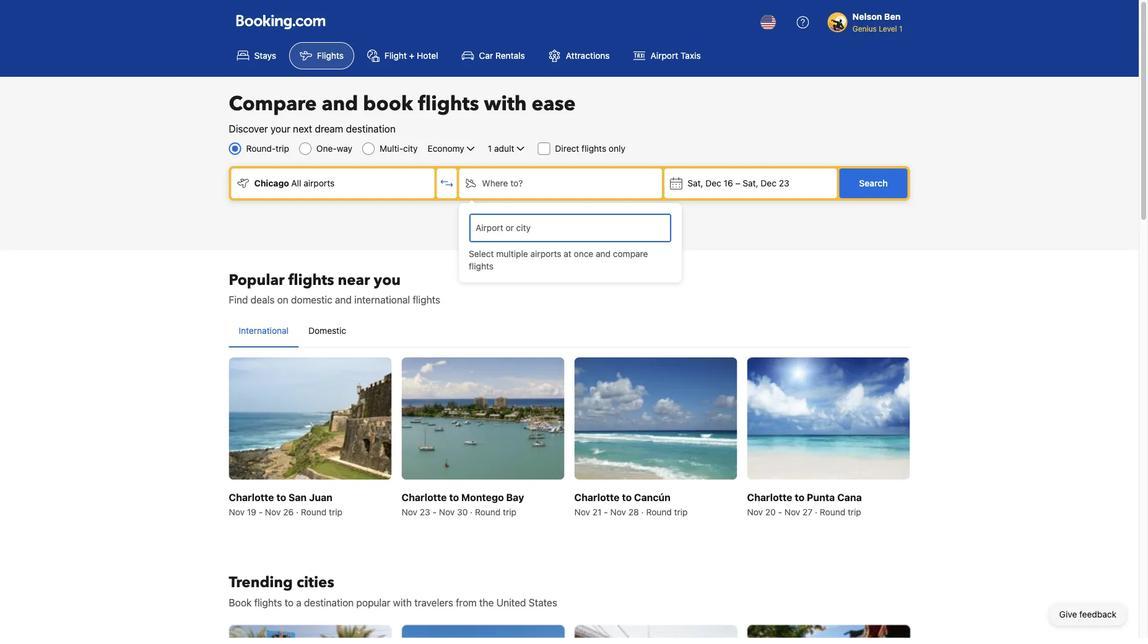 Task type: vqa. For each thing, say whether or not it's contained in the screenshot.
the right 24-
no



Task type: locate. For each thing, give the bounding box(es) containing it.
1
[[900, 24, 903, 33], [488, 143, 492, 154]]

genius
[[853, 24, 877, 33]]

compare and book flights with ease discover your next dream destination
[[229, 90, 576, 135]]

1 horizontal spatial sat,
[[743, 178, 759, 188]]

destination
[[346, 123, 396, 135], [304, 597, 354, 608]]

trip down your
[[276, 143, 289, 154]]

charlotte inside charlotte to cancún nov 21 - nov 28 · round trip
[[575, 491, 620, 503]]

1 horizontal spatial airports
[[531, 249, 562, 259]]

charlotte up 20 on the bottom of the page
[[748, 491, 793, 503]]

0 vertical spatial destination
[[346, 123, 396, 135]]

to inside charlotte to cancún nov 21 - nov 28 · round trip
[[622, 491, 632, 503]]

taxis
[[681, 51, 701, 61]]

give feedback
[[1060, 609, 1117, 620]]

tab list
[[229, 315, 911, 348]]

·
[[296, 507, 299, 517], [470, 507, 473, 517], [642, 507, 644, 517], [815, 507, 818, 517]]

1 horizontal spatial dec
[[761, 178, 777, 188]]

charlotte to montego bay nov 23 - nov 30 · round trip
[[402, 491, 524, 517]]

Airport or city text field
[[475, 221, 667, 235]]

destination down the cities
[[304, 597, 354, 608]]

flights up economy
[[418, 90, 479, 117]]

car
[[479, 51, 493, 61]]

compare
[[229, 90, 317, 117]]

1 charlotte from the left
[[229, 491, 274, 503]]

1 round from the left
[[301, 507, 327, 517]]

flights down select
[[469, 261, 494, 271]]

trip down juan
[[329, 507, 343, 517]]

destination inside trending cities book flights to a destination popular with travelers from the united states
[[304, 597, 354, 608]]

1 vertical spatial airports
[[531, 249, 562, 259]]

discover
[[229, 123, 268, 135]]

trip for charlotte to montego bay
[[503, 507, 517, 517]]

dec
[[706, 178, 722, 188], [761, 178, 777, 188]]

charlotte for charlotte to cancún
[[575, 491, 620, 503]]

to for punta
[[795, 491, 805, 503]]

flight
[[385, 51, 407, 61]]

3 charlotte from the left
[[575, 491, 620, 503]]

8 nov from the left
[[785, 507, 801, 517]]

23 inside charlotte to montego bay nov 23 - nov 30 · round trip
[[420, 507, 430, 517]]

find
[[229, 294, 248, 306]]

0 vertical spatial 1
[[900, 24, 903, 33]]

trip
[[276, 143, 289, 154], [329, 507, 343, 517], [503, 507, 517, 517], [675, 507, 688, 517], [848, 507, 862, 517]]

charlotte left montego
[[402, 491, 447, 503]]

2 - from the left
[[433, 507, 437, 517]]

4 round from the left
[[820, 507, 846, 517]]

and up dream
[[322, 90, 358, 117]]

4 nov from the left
[[439, 507, 455, 517]]

dream
[[315, 123, 343, 135]]

23 inside dropdown button
[[779, 178, 790, 188]]

0 vertical spatial airports
[[304, 178, 335, 188]]

ease
[[532, 90, 576, 117]]

23 right –
[[779, 178, 790, 188]]

charlotte for charlotte to montego bay
[[402, 491, 447, 503]]

21
[[593, 507, 602, 517]]

charlotte for charlotte to punta cana
[[748, 491, 793, 503]]

bay
[[507, 491, 524, 503]]

destination inside compare and book flights with ease discover your next dream destination
[[346, 123, 396, 135]]

19
[[247, 507, 256, 517]]

to inside charlotte to punta cana nov 20 - nov 27 · round trip
[[795, 491, 805, 503]]

round
[[301, 507, 327, 517], [475, 507, 501, 517], [647, 507, 672, 517], [820, 507, 846, 517]]

dec right –
[[761, 178, 777, 188]]

round inside charlotte to montego bay nov 23 - nov 30 · round trip
[[475, 507, 501, 517]]

· right 26
[[296, 507, 299, 517]]

-
[[259, 507, 263, 517], [433, 507, 437, 517], [604, 507, 608, 517], [779, 507, 783, 517]]

from
[[456, 597, 477, 608]]

with up adult
[[484, 90, 527, 117]]

1 left adult
[[488, 143, 492, 154]]

· inside charlotte to montego bay nov 23 - nov 30 · round trip
[[470, 507, 473, 517]]

- right 21
[[604, 507, 608, 517]]

1 right the level
[[900, 24, 903, 33]]

to up 28
[[622, 491, 632, 503]]

and
[[322, 90, 358, 117], [596, 249, 611, 259], [335, 294, 352, 306]]

· inside charlotte to punta cana nov 20 - nov 27 · round trip
[[815, 507, 818, 517]]

attractions link
[[538, 42, 621, 69]]

1 · from the left
[[296, 507, 299, 517]]

4 · from the left
[[815, 507, 818, 517]]

car rentals link
[[451, 42, 536, 69]]

and inside the select multiple airports at once and compare flights
[[596, 249, 611, 259]]

multi-city
[[380, 143, 418, 154]]

to inside charlotte to san juan nov 19 - nov 26 · round trip
[[277, 491, 286, 503]]

2 round from the left
[[475, 507, 501, 517]]

charlotte up the 19
[[229, 491, 274, 503]]

direct flights only
[[555, 143, 626, 154]]

1 inside 1 adult "popup button"
[[488, 143, 492, 154]]

with right popular
[[393, 597, 412, 608]]

airports right "all"
[[304, 178, 335, 188]]

· right 28
[[642, 507, 644, 517]]

to for san
[[277, 491, 286, 503]]

punta
[[807, 491, 835, 503]]

destination up multi-
[[346, 123, 396, 135]]

- inside charlotte to punta cana nov 20 - nov 27 · round trip
[[779, 507, 783, 517]]

1 vertical spatial and
[[596, 249, 611, 259]]

airports for all
[[304, 178, 335, 188]]

0 horizontal spatial 23
[[420, 507, 430, 517]]

flights left only
[[582, 143, 607, 154]]

to inside charlotte to montego bay nov 23 - nov 30 · round trip
[[449, 491, 459, 503]]

to up 30
[[449, 491, 459, 503]]

0 horizontal spatial dec
[[706, 178, 722, 188]]

· right "27"
[[815, 507, 818, 517]]

stays link
[[226, 42, 287, 69]]

charlotte to cancún nov 21 - nov 28 · round trip
[[575, 491, 688, 517]]

round down "cancún"
[[647, 507, 672, 517]]

charlotte to cancún image
[[575, 358, 738, 480]]

3 round from the left
[[647, 507, 672, 517]]

charlotte to san juan nov 19 - nov 26 · round trip
[[229, 491, 343, 517]]

trip down bay
[[503, 507, 517, 517]]

sat, left 16
[[688, 178, 704, 188]]

2 · from the left
[[470, 507, 473, 517]]

3 nov from the left
[[402, 507, 418, 517]]

round down juan
[[301, 507, 327, 517]]

- left 30
[[433, 507, 437, 517]]

3 - from the left
[[604, 507, 608, 517]]

once
[[574, 249, 594, 259]]

flights inside compare and book flights with ease discover your next dream destination
[[418, 90, 479, 117]]

3 · from the left
[[642, 507, 644, 517]]

airports for multiple
[[531, 249, 562, 259]]

4 charlotte from the left
[[748, 491, 793, 503]]

23
[[779, 178, 790, 188], [420, 507, 430, 517]]

charlotte
[[229, 491, 274, 503], [402, 491, 447, 503], [575, 491, 620, 503], [748, 491, 793, 503]]

1 horizontal spatial 23
[[779, 178, 790, 188]]

1 - from the left
[[259, 507, 263, 517]]

- right 20 on the bottom of the page
[[779, 507, 783, 517]]

round for charlotte to punta cana
[[820, 507, 846, 517]]

charlotte inside charlotte to montego bay nov 23 - nov 30 · round trip
[[402, 491, 447, 503]]

0 vertical spatial and
[[322, 90, 358, 117]]

dec left 16
[[706, 178, 722, 188]]

charlotte inside charlotte to san juan nov 19 - nov 26 · round trip
[[229, 491, 274, 503]]

· inside charlotte to san juan nov 19 - nov 26 · round trip
[[296, 507, 299, 517]]

trip inside charlotte to montego bay nov 23 - nov 30 · round trip
[[503, 507, 517, 517]]

to left san
[[277, 491, 286, 503]]

flights down trending
[[254, 597, 282, 608]]

trip right 28
[[675, 507, 688, 517]]

1 vertical spatial destination
[[304, 597, 354, 608]]

trip inside charlotte to san juan nov 19 - nov 26 · round trip
[[329, 507, 343, 517]]

round down montego
[[475, 507, 501, 517]]

where to?
[[482, 178, 523, 188]]

charlotte up 21
[[575, 491, 620, 503]]

charlotte inside charlotte to punta cana nov 20 - nov 27 · round trip
[[748, 491, 793, 503]]

charlotte for charlotte to san juan
[[229, 491, 274, 503]]

· right 30
[[470, 507, 473, 517]]

trip inside charlotte to punta cana nov 20 - nov 27 · round trip
[[848, 507, 862, 517]]

23 left 30
[[420, 507, 430, 517]]

1 adult
[[488, 143, 515, 154]]

round down punta
[[820, 507, 846, 517]]

0 vertical spatial 23
[[779, 178, 790, 188]]

airport taxis
[[651, 51, 701, 61]]

4 - from the left
[[779, 507, 783, 517]]

airports left 'at'
[[531, 249, 562, 259]]

0 vertical spatial with
[[484, 90, 527, 117]]

the
[[480, 597, 494, 608]]

1 horizontal spatial 1
[[900, 24, 903, 33]]

1 sat, from the left
[[688, 178, 704, 188]]

1 horizontal spatial with
[[484, 90, 527, 117]]

cana
[[838, 491, 862, 503]]

at
[[564, 249, 572, 259]]

airports
[[304, 178, 335, 188], [531, 249, 562, 259]]

1 vertical spatial 23
[[420, 507, 430, 517]]

trip for charlotte to san juan
[[329, 507, 343, 517]]

book
[[229, 597, 252, 608]]

- inside charlotte to montego bay nov 23 - nov 30 · round trip
[[433, 507, 437, 517]]

sat,
[[688, 178, 704, 188], [743, 178, 759, 188]]

1 vertical spatial 1
[[488, 143, 492, 154]]

cities
[[297, 572, 334, 593]]

round inside charlotte to punta cana nov 20 - nov 27 · round trip
[[820, 507, 846, 517]]

to?
[[511, 178, 523, 188]]

- for charlotte to san juan
[[259, 507, 263, 517]]

with inside trending cities book flights to a destination popular with travelers from the united states
[[393, 597, 412, 608]]

and down near
[[335, 294, 352, 306]]

to left a on the bottom left of page
[[285, 597, 294, 608]]

and right once
[[596, 249, 611, 259]]

1 vertical spatial with
[[393, 597, 412, 608]]

- right the 19
[[259, 507, 263, 517]]

2 sat, from the left
[[743, 178, 759, 188]]

trip down cana at bottom right
[[848, 507, 862, 517]]

cancún
[[635, 491, 671, 503]]

to up "27"
[[795, 491, 805, 503]]

· inside charlotte to cancún nov 21 - nov 28 · round trip
[[642, 507, 644, 517]]

flights link
[[289, 42, 354, 69]]

- inside charlotte to san juan nov 19 - nov 26 · round trip
[[259, 507, 263, 517]]

2 vertical spatial and
[[335, 294, 352, 306]]

one-
[[317, 143, 337, 154]]

next
[[293, 123, 312, 135]]

popular
[[229, 270, 285, 290]]

7 nov from the left
[[748, 507, 763, 517]]

international button
[[229, 315, 299, 347]]

0 horizontal spatial 1
[[488, 143, 492, 154]]

1 dec from the left
[[706, 178, 722, 188]]

sat, right –
[[743, 178, 759, 188]]

and inside popular flights near you find deals on domestic and international flights
[[335, 294, 352, 306]]

5 nov from the left
[[575, 507, 591, 517]]

airports inside the select multiple airports at once and compare flights
[[531, 249, 562, 259]]

domestic
[[309, 326, 346, 336]]

0 horizontal spatial airports
[[304, 178, 335, 188]]

booking.com logo image
[[236, 15, 326, 29], [236, 15, 326, 29]]

round for charlotte to montego bay
[[475, 507, 501, 517]]

2 charlotte from the left
[[402, 491, 447, 503]]

round inside charlotte to san juan nov 19 - nov 26 · round trip
[[301, 507, 327, 517]]

sat, dec 16 – sat, dec 23
[[688, 178, 790, 188]]

0 horizontal spatial with
[[393, 597, 412, 608]]

0 horizontal spatial sat,
[[688, 178, 704, 188]]

hotel
[[417, 51, 438, 61]]

charlotte to san juan image
[[229, 358, 392, 480]]

nov
[[229, 507, 245, 517], [265, 507, 281, 517], [402, 507, 418, 517], [439, 507, 455, 517], [575, 507, 591, 517], [611, 507, 626, 517], [748, 507, 763, 517], [785, 507, 801, 517]]



Task type: describe. For each thing, give the bounding box(es) containing it.
economy
[[428, 143, 465, 154]]

on
[[277, 294, 289, 306]]

deals
[[251, 294, 275, 306]]

charlotte to punta cana image
[[748, 358, 911, 480]]

all
[[291, 178, 301, 188]]

- for charlotte to montego bay
[[433, 507, 437, 517]]

round for charlotte to san juan
[[301, 507, 327, 517]]

a
[[296, 597, 302, 608]]

where to? button
[[459, 169, 663, 198]]

give
[[1060, 609, 1078, 620]]

attractions
[[566, 51, 610, 61]]

20
[[766, 507, 776, 517]]

search button
[[840, 169, 908, 198]]

flight + hotel
[[385, 51, 438, 61]]

city
[[403, 143, 418, 154]]

2 dec from the left
[[761, 178, 777, 188]]

16
[[724, 178, 733, 188]]

charlotte to punta cana nov 20 - nov 27 · round trip
[[748, 491, 862, 517]]

nelson
[[853, 11, 883, 22]]

+
[[409, 51, 415, 61]]

domestic
[[291, 294, 333, 306]]

and inside compare and book flights with ease discover your next dream destination
[[322, 90, 358, 117]]

6 nov from the left
[[611, 507, 626, 517]]

airport taxis link
[[623, 42, 712, 69]]

to inside trending cities book flights to a destination popular with travelers from the united states
[[285, 597, 294, 608]]

–
[[736, 178, 741, 188]]

flights up domestic
[[288, 270, 334, 290]]

you
[[374, 270, 401, 290]]

trending cities book flights to a destination popular with travelers from the united states
[[229, 572, 558, 608]]

your
[[271, 123, 291, 135]]

feedback
[[1080, 609, 1117, 620]]

- for charlotte to punta cana
[[779, 507, 783, 517]]

27
[[803, 507, 813, 517]]

1 adult button
[[487, 141, 528, 156]]

international
[[239, 326, 289, 336]]

search
[[860, 178, 888, 188]]

rentals
[[496, 51, 525, 61]]

airport
[[651, 51, 679, 61]]

charlotte to montego bay image
[[402, 358, 565, 480]]

tab list containing international
[[229, 315, 911, 348]]

nelson ben genius level 1
[[853, 11, 903, 33]]

chicago all airports
[[254, 178, 335, 188]]

select
[[469, 249, 494, 259]]

trip for charlotte to punta cana
[[848, 507, 862, 517]]

- inside charlotte to cancún nov 21 - nov 28 · round trip
[[604, 507, 608, 517]]

round-trip
[[246, 143, 289, 154]]

states
[[529, 597, 558, 608]]

car rentals
[[479, 51, 525, 61]]

sat, dec 16 – sat, dec 23 button
[[665, 169, 837, 198]]

compare
[[613, 249, 648, 259]]

book
[[363, 90, 413, 117]]

to for montego
[[449, 491, 459, 503]]

multiple
[[497, 249, 528, 259]]

give feedback button
[[1050, 604, 1127, 626]]

direct
[[555, 143, 580, 154]]

26
[[283, 507, 294, 517]]

to for cancún
[[622, 491, 632, 503]]

select multiple airports at once and compare flights
[[469, 249, 648, 271]]

28
[[629, 507, 639, 517]]

round inside charlotte to cancún nov 21 - nov 28 · round trip
[[647, 507, 672, 517]]

trip inside charlotte to cancún nov 21 - nov 28 · round trip
[[675, 507, 688, 517]]

juan
[[309, 491, 333, 503]]

with inside compare and book flights with ease discover your next dream destination
[[484, 90, 527, 117]]

stays
[[254, 51, 276, 61]]

1 inside nelson ben genius level 1
[[900, 24, 903, 33]]

level
[[879, 24, 898, 33]]

30
[[457, 507, 468, 517]]

flights inside trending cities book flights to a destination popular with travelers from the united states
[[254, 597, 282, 608]]

· for charlotte to san juan
[[296, 507, 299, 517]]

· for charlotte to montego bay
[[470, 507, 473, 517]]

travelers
[[415, 597, 453, 608]]

2 nov from the left
[[265, 507, 281, 517]]

flights inside the select multiple airports at once and compare flights
[[469, 261, 494, 271]]

san
[[289, 491, 307, 503]]

near
[[338, 270, 370, 290]]

flights right international on the left top of the page
[[413, 294, 441, 306]]

multi-
[[380, 143, 403, 154]]

ben
[[885, 11, 901, 22]]

popular
[[357, 597, 391, 608]]

popular flights near you find deals on domestic and international flights
[[229, 270, 441, 306]]

international
[[355, 294, 410, 306]]

domestic button
[[299, 315, 356, 347]]

adult
[[494, 143, 515, 154]]

1 nov from the left
[[229, 507, 245, 517]]

united
[[497, 597, 526, 608]]

montego
[[462, 491, 504, 503]]

· for charlotte to punta cana
[[815, 507, 818, 517]]

only
[[609, 143, 626, 154]]

way
[[337, 143, 353, 154]]

one-way
[[317, 143, 353, 154]]



